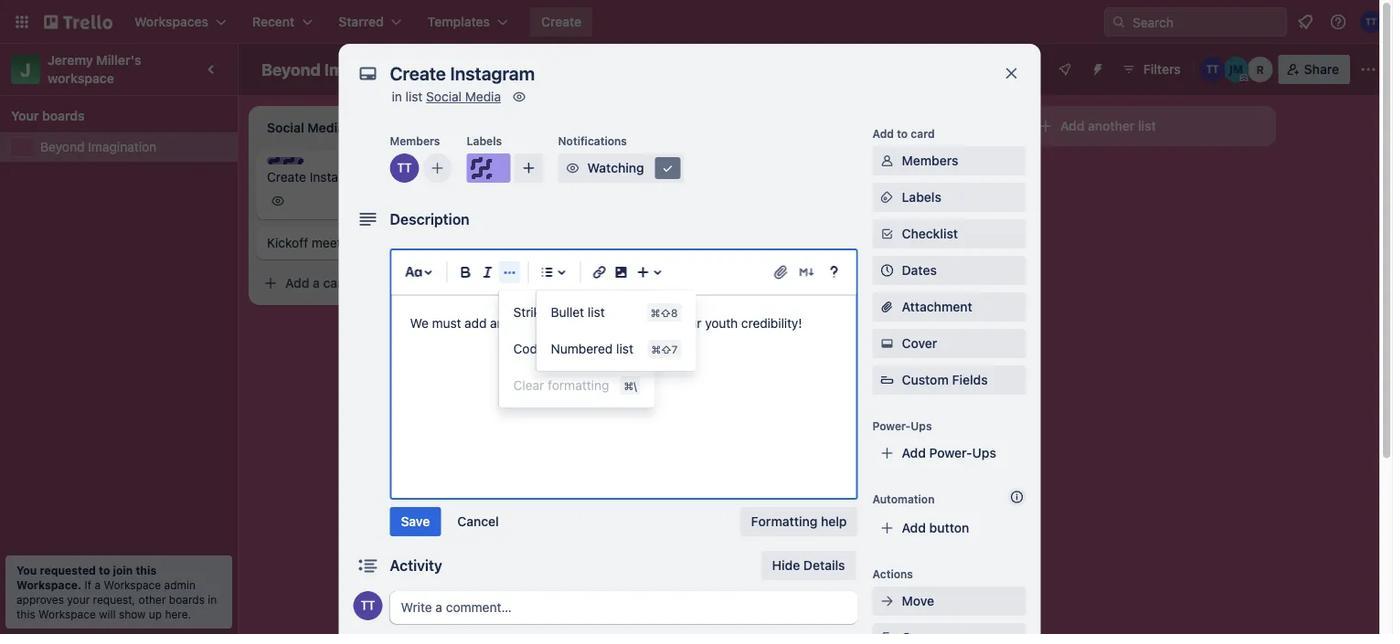 Task type: vqa. For each thing, say whether or not it's contained in the screenshot.
T at the top left of page
no



Task type: locate. For each thing, give the bounding box(es) containing it.
a inside add a card button
[[313, 276, 320, 291]]

create inside button
[[541, 14, 582, 29]]

1 vertical spatial ups
[[973, 446, 997, 461]]

watching button
[[558, 154, 684, 183]]

add down kickoff
[[285, 276, 309, 291]]

open information menu image
[[1330, 13, 1348, 31]]

sm image
[[878, 152, 897, 170], [564, 159, 582, 177], [659, 159, 677, 177], [878, 335, 897, 353]]

create for create
[[541, 14, 582, 29]]

2 horizontal spatial terry turtle (terryturtle) image
[[1200, 57, 1226, 82]]

to inside text field
[[615, 316, 626, 331]]

other
[[139, 593, 166, 606]]

another up the code
[[490, 316, 535, 331]]

2 vertical spatial to
[[99, 564, 110, 577]]

0 horizontal spatial another
[[490, 316, 535, 331]]

a down 'kickoff meeting'
[[313, 276, 320, 291]]

search image
[[1112, 15, 1127, 29]]

0 horizontal spatial imagination
[[88, 139, 157, 155]]

boards down admin
[[169, 593, 205, 606]]

1 vertical spatial terry turtle (terryturtle) image
[[461, 190, 483, 212]]

0 horizontal spatial beyond
[[40, 139, 85, 155]]

0 vertical spatial create from template… image
[[988, 166, 1002, 181]]

color: purple, title: none image right add members to card image
[[467, 154, 511, 183]]

1 horizontal spatial power-
[[930, 446, 973, 461]]

0 vertical spatial beyond imagination
[[262, 59, 417, 79]]

primary element
[[0, 0, 1394, 44]]

members up add members to card image
[[390, 134, 440, 147]]

youth
[[705, 316, 738, 331]]

list down filters button
[[1138, 118, 1156, 134]]

sm image down the add to card
[[878, 152, 897, 170]]

1 vertical spatial this
[[16, 608, 35, 621]]

group containing strikethrough
[[499, 294, 655, 404]]

1 vertical spatial power-
[[930, 446, 973, 461]]

0 vertical spatial members
[[390, 134, 440, 147]]

in left social
[[392, 89, 402, 104]]

1 horizontal spatial card
[[911, 127, 935, 140]]

0 horizontal spatial create
[[267, 170, 306, 185]]

button
[[930, 521, 970, 536]]

power- down custom at the right bottom of page
[[873, 420, 911, 433]]

labels
[[467, 134, 502, 147], [902, 190, 942, 205]]

0 vertical spatial to
[[897, 127, 908, 140]]

add down "power-ups"
[[902, 446, 926, 461]]

1 vertical spatial beyond imagination
[[40, 139, 157, 155]]

list down main content area, start typing to enter text. text field
[[616, 342, 634, 357]]

image image
[[610, 262, 632, 283]]

group
[[499, 294, 655, 404], [536, 294, 696, 368]]

1 horizontal spatial to
[[615, 316, 626, 331]]

bullet
[[551, 305, 584, 320]]

None text field
[[381, 57, 984, 90]]

boards inside if a workspace admin approves your request, other boards in this workspace will show up here.
[[169, 593, 205, 606]]

create left instagram
[[267, 170, 306, 185]]

1 vertical spatial card
[[323, 276, 350, 291]]

0 horizontal spatial card
[[323, 276, 350, 291]]

create for create instagram
[[267, 170, 306, 185]]

hide details link
[[761, 551, 856, 581]]

Write a comment text field
[[390, 592, 858, 625]]

attach and insert link image
[[772, 263, 791, 282]]

another
[[1088, 118, 1135, 134], [490, 316, 535, 331]]

ups up the add power-ups
[[911, 420, 932, 433]]

filters button
[[1116, 55, 1187, 84]]

1 horizontal spatial this
[[136, 564, 157, 577]]

1 horizontal spatial color: purple, title: none image
[[467, 154, 511, 183]]

0 horizontal spatial create from template… image
[[468, 276, 483, 291]]

⌘⇧s
[[610, 306, 637, 319]]

list for bullet list
[[588, 305, 605, 320]]

boards
[[42, 108, 85, 123], [169, 593, 205, 606]]

members
[[390, 134, 440, 147], [902, 153, 959, 168]]

terry turtle (terryturtle) image
[[1200, 57, 1226, 82], [461, 190, 483, 212], [353, 592, 383, 621]]

1 vertical spatial boards
[[169, 593, 205, 606]]

in
[[392, 89, 402, 104], [208, 593, 217, 606]]

add up members link
[[873, 127, 894, 140]]

0 vertical spatial labels
[[467, 134, 502, 147]]

actions
[[873, 568, 913, 581]]

sm image for move
[[878, 593, 897, 611]]

add
[[465, 316, 487, 331]]

color: purple, title: none image
[[467, 154, 511, 183], [267, 157, 304, 165]]

sm image for members
[[878, 152, 897, 170]]

automation image
[[1083, 55, 1109, 80]]

0 vertical spatial another
[[1088, 118, 1135, 134]]

social
[[426, 89, 462, 104]]

add for add power-ups
[[902, 446, 926, 461]]

attachment
[[902, 299, 973, 315]]

sm image down notifications
[[564, 159, 582, 177]]

1 horizontal spatial create
[[541, 14, 582, 29]]

list left ⌘⇧s
[[588, 305, 605, 320]]

1 vertical spatial labels
[[902, 190, 942, 205]]

cover
[[902, 336, 938, 351]]

list left social
[[406, 89, 423, 104]]

0 horizontal spatial terry turtle (terryturtle) image
[[390, 154, 419, 183]]

sm image inside move link
[[878, 593, 897, 611]]

0 vertical spatial terry turtle (terryturtle) image
[[1361, 11, 1383, 33]]

add down automation
[[902, 521, 926, 536]]

strikethrough
[[513, 305, 594, 320]]

Search field
[[1127, 8, 1287, 36]]

this
[[136, 564, 157, 577], [16, 608, 35, 621]]

0 vertical spatial beyond
[[262, 59, 321, 79]]

create from template… image
[[988, 166, 1002, 181], [468, 276, 483, 291]]

add inside add button button
[[902, 521, 926, 536]]

italic ⌘i image
[[477, 262, 499, 283]]

sm image for checklist
[[878, 225, 897, 243]]

here.
[[165, 608, 191, 621]]

card down meeting
[[323, 276, 350, 291]]

thinking link
[[527, 168, 739, 187]]

watching
[[588, 160, 644, 176]]

2 horizontal spatial to
[[897, 127, 908, 140]]

0 vertical spatial terry turtle (terryturtle) image
[[1200, 57, 1226, 82]]

must
[[432, 316, 461, 331]]

1 horizontal spatial beyond imagination
[[262, 59, 417, 79]]

1 horizontal spatial terry turtle (terryturtle) image
[[1361, 11, 1383, 33]]

media
[[465, 89, 501, 104]]

jeremy miller (jeremymiller198) image
[[1224, 57, 1250, 82]]

1 horizontal spatial ups
[[973, 446, 997, 461]]

workspace.
[[16, 579, 81, 592]]

Board name text field
[[252, 55, 426, 84]]

1 vertical spatial create
[[267, 170, 306, 185]]

another down automation icon
[[1088, 118, 1135, 134]]

1 horizontal spatial terry turtle (terryturtle) image
[[461, 190, 483, 212]]

1 horizontal spatial boards
[[169, 593, 205, 606]]

2 group from the left
[[536, 294, 696, 368]]

sm image for labels
[[878, 188, 897, 207]]

0 vertical spatial create
[[541, 14, 582, 29]]

add for add to card
[[873, 127, 894, 140]]

custom fields button
[[873, 371, 1026, 390]]

card inside button
[[323, 276, 350, 291]]

0 horizontal spatial terry turtle (terryturtle) image
[[353, 592, 383, 621]]

2 vertical spatial terry turtle (terryturtle) image
[[353, 592, 383, 621]]

list for in list social media
[[406, 89, 423, 104]]

card for add a card
[[323, 276, 350, 291]]

list inside button
[[1138, 118, 1156, 134]]

add inside add a card button
[[285, 276, 309, 291]]

sm image inside checklist link
[[878, 225, 897, 243]]

1 vertical spatial members
[[902, 153, 959, 168]]

1 vertical spatial a
[[95, 579, 101, 592]]

color: purple, title: none image up create instagram on the left of the page
[[267, 157, 304, 165]]

back to home image
[[44, 7, 112, 37]]

1 horizontal spatial in
[[392, 89, 402, 104]]

if
[[85, 579, 91, 592]]

1 group from the left
[[499, 294, 655, 404]]

to up ⌘⇧m
[[615, 316, 626, 331]]

ups down fields
[[973, 446, 997, 461]]

requested
[[40, 564, 96, 577]]

0 horizontal spatial a
[[95, 579, 101, 592]]

add inside "add another list" button
[[1061, 118, 1085, 134]]

add for add button
[[902, 521, 926, 536]]

formatting
[[751, 514, 818, 529]]

terry turtle (terryturtle) image left add members to card image
[[390, 154, 419, 183]]

we must add another social media to increase our youth credibility!
[[410, 316, 802, 331]]

rubyanndersson (rubyanndersson) image
[[1248, 57, 1274, 82]]

add a card
[[285, 276, 350, 291]]

beyond imagination
[[262, 59, 417, 79], [40, 139, 157, 155]]

workspace
[[48, 71, 114, 86]]

0 vertical spatial this
[[136, 564, 157, 577]]

boards right your
[[42, 108, 85, 123]]

to up members link
[[897, 127, 908, 140]]

in right other
[[208, 593, 217, 606]]

sm image left cover
[[878, 335, 897, 353]]

dates button
[[873, 256, 1026, 285]]

checklist link
[[873, 219, 1026, 249]]

0 vertical spatial a
[[313, 276, 320, 291]]

1 horizontal spatial a
[[313, 276, 320, 291]]

add
[[1061, 118, 1085, 134], [873, 127, 894, 140], [285, 276, 309, 291], [902, 446, 926, 461], [902, 521, 926, 536]]

cancel
[[457, 514, 499, 529]]

move
[[902, 594, 935, 609]]

1 vertical spatial workspace
[[38, 608, 96, 621]]

more formatting image
[[499, 262, 521, 283]]

thoughts
[[545, 158, 595, 171]]

0 horizontal spatial boards
[[42, 108, 85, 123]]

members down the add to card
[[902, 153, 959, 168]]

thinking
[[527, 170, 577, 185]]

1 horizontal spatial another
[[1088, 118, 1135, 134]]

a inside if a workspace admin approves your request, other boards in this workspace will show up here.
[[95, 579, 101, 592]]

add members to card image
[[430, 159, 445, 177]]

media
[[576, 316, 611, 331]]

sm image inside cover link
[[878, 335, 897, 353]]

clear formatting
[[513, 378, 609, 393]]

power-ups
[[873, 420, 932, 433]]

your
[[11, 108, 39, 123]]

lists image
[[536, 262, 558, 283]]

create up 'board'
[[541, 14, 582, 29]]

create from template… image left 'more formatting' image
[[468, 276, 483, 291]]

to left join
[[99, 564, 110, 577]]

add down power ups icon
[[1061, 118, 1085, 134]]

this down 'approves'
[[16, 608, 35, 621]]

card for add to card
[[911, 127, 935, 140]]

cover link
[[873, 329, 1026, 358]]

power-
[[873, 420, 911, 433], [930, 446, 973, 461]]

labels down media
[[467, 134, 502, 147]]

create from template… image up 'labels' link
[[988, 166, 1002, 181]]

0 vertical spatial card
[[911, 127, 935, 140]]

1 horizontal spatial members
[[902, 153, 959, 168]]

a right if on the bottom left of the page
[[95, 579, 101, 592]]

0 horizontal spatial in
[[208, 593, 217, 606]]

imagination left star or unstar board icon
[[324, 59, 417, 79]]

to inside you requested to join this workspace.
[[99, 564, 110, 577]]

imagination down your boards with 1 items element
[[88, 139, 157, 155]]

fields
[[952, 373, 988, 388]]

1 horizontal spatial create from template… image
[[988, 166, 1002, 181]]

terry turtle (terryturtle) image right 'open information menu' image
[[1361, 11, 1383, 33]]

formatting help
[[751, 514, 847, 529]]

0 vertical spatial imagination
[[324, 59, 417, 79]]

add for add a card
[[285, 276, 309, 291]]

0 horizontal spatial this
[[16, 608, 35, 621]]

sm image inside 'labels' link
[[878, 188, 897, 207]]

card up members link
[[911, 127, 935, 140]]

terry turtle (terryturtle) image
[[1361, 11, 1383, 33], [390, 154, 419, 183]]

0 horizontal spatial ups
[[911, 420, 932, 433]]

add to card
[[873, 127, 935, 140]]

1 vertical spatial another
[[490, 316, 535, 331]]

1 horizontal spatial imagination
[[324, 59, 417, 79]]

workspace down 'your'
[[38, 608, 96, 621]]

this right join
[[136, 564, 157, 577]]

1 vertical spatial to
[[615, 316, 626, 331]]

add power-ups
[[902, 446, 997, 461]]

1 horizontal spatial workspace
[[104, 579, 161, 592]]

color: bold red, title: "thoughts" element
[[527, 157, 595, 171]]

1 horizontal spatial beyond
[[262, 59, 321, 79]]

0 horizontal spatial workspace
[[38, 608, 96, 621]]

labels up checklist
[[902, 190, 942, 205]]

you requested to join this workspace.
[[16, 564, 157, 592]]

1 vertical spatial in
[[208, 593, 217, 606]]

request,
[[93, 593, 136, 606]]

sm image
[[510, 88, 529, 106], [878, 188, 897, 207], [878, 225, 897, 243], [878, 593, 897, 611], [878, 629, 897, 635]]

1 vertical spatial imagination
[[88, 139, 157, 155]]

text styles image
[[403, 262, 425, 283]]

sm image inside members link
[[878, 152, 897, 170]]

0 horizontal spatial members
[[390, 134, 440, 147]]

0 horizontal spatial to
[[99, 564, 110, 577]]

add inside add power-ups link
[[902, 446, 926, 461]]

workspace down join
[[104, 579, 161, 592]]

0 vertical spatial power-
[[873, 420, 911, 433]]

a
[[313, 276, 320, 291], [95, 579, 101, 592]]

help
[[821, 514, 847, 529]]

star or unstar board image
[[437, 62, 452, 77]]

0 horizontal spatial beyond imagination
[[40, 139, 157, 155]]

power- down "power-ups"
[[930, 446, 973, 461]]

this inside if a workspace admin approves your request, other boards in this workspace will show up here.
[[16, 608, 35, 621]]



Task type: describe. For each thing, give the bounding box(es) containing it.
add power-ups link
[[873, 439, 1026, 468]]

Main content area, start typing to enter text. text field
[[410, 313, 838, 335]]

attachment button
[[873, 293, 1026, 322]]

social
[[539, 316, 572, 331]]

in inside if a workspace admin approves your request, other boards in this workspace will show up here.
[[208, 593, 217, 606]]

in list social media
[[392, 89, 501, 104]]

beyond inside text box
[[262, 59, 321, 79]]

save
[[401, 514, 430, 529]]

kickoff meeting link
[[267, 234, 479, 252]]

0 notifications image
[[1295, 11, 1317, 33]]

0 vertical spatial workspace
[[104, 579, 161, 592]]

formatting help link
[[740, 508, 858, 537]]

sm image for cover
[[878, 335, 897, 353]]

⌘⇧7
[[652, 343, 678, 356]]

if a workspace admin approves your request, other boards in this workspace will show up here.
[[16, 579, 217, 621]]

0 horizontal spatial power-
[[873, 420, 911, 433]]

bullet list
[[551, 305, 605, 320]]

0 vertical spatial ups
[[911, 420, 932, 433]]

create instagram
[[267, 170, 369, 185]]

numbered list
[[551, 342, 634, 357]]

approves
[[16, 593, 64, 606]]

checklist
[[902, 226, 958, 241]]

kickoff meeting
[[267, 235, 360, 251]]

0 vertical spatial in
[[392, 89, 402, 104]]

create instagram link
[[267, 168, 479, 187]]

board link
[[496, 55, 574, 84]]

view markdown image
[[798, 263, 816, 282]]

will
[[99, 608, 116, 621]]

automation
[[873, 493, 935, 506]]

add button button
[[873, 514, 1026, 543]]

1 horizontal spatial labels
[[902, 190, 942, 205]]

0 horizontal spatial color: purple, title: none image
[[267, 157, 304, 165]]

you
[[16, 564, 37, 577]]

kickoff
[[267, 235, 308, 251]]

your
[[67, 593, 90, 606]]

power ups image
[[1058, 62, 1072, 77]]

beyond imagination link
[[40, 138, 227, 156]]

imagination inside text box
[[324, 59, 417, 79]]

power- inside add power-ups link
[[930, 446, 973, 461]]

beyond imagination inside text box
[[262, 59, 417, 79]]

add another list
[[1061, 118, 1156, 134]]

jeremy miller's workspace
[[48, 53, 145, 86]]

dates
[[902, 263, 937, 278]]

description
[[390, 211, 470, 228]]

show menu image
[[1360, 60, 1378, 79]]

sm image right the watching
[[659, 159, 677, 177]]

r button
[[1248, 57, 1274, 82]]

share button
[[1279, 55, 1351, 84]]

editor toolbar toolbar
[[399, 258, 849, 408]]

share
[[1305, 62, 1340, 77]]

a for if
[[95, 579, 101, 592]]

terry turtle (terryturtle) image inside primary element
[[1361, 11, 1383, 33]]

numbered
[[551, 342, 613, 357]]

join
[[113, 564, 133, 577]]

meeting
[[312, 235, 360, 251]]

details
[[804, 558, 845, 573]]

social media link
[[426, 89, 501, 104]]

link image
[[588, 262, 610, 283]]

sm image for watching
[[564, 159, 582, 177]]

another inside button
[[1088, 118, 1135, 134]]

thoughts thinking
[[527, 158, 595, 185]]

save button
[[390, 508, 441, 537]]

members link
[[873, 146, 1026, 176]]

⌘\
[[624, 379, 637, 392]]

instagram
[[310, 170, 369, 185]]

⌘⇧m
[[607, 343, 637, 356]]

j
[[20, 59, 31, 80]]

open help dialog image
[[823, 262, 845, 283]]

add for add another list
[[1061, 118, 1085, 134]]

activity
[[390, 557, 443, 575]]

notifications
[[558, 134, 627, 147]]

custom fields
[[902, 373, 988, 388]]

1 vertical spatial create from template… image
[[468, 276, 483, 291]]

hide details
[[772, 558, 845, 573]]

board
[[527, 62, 563, 77]]

create button
[[530, 7, 593, 37]]

admin
[[164, 579, 196, 592]]

1 vertical spatial terry turtle (terryturtle) image
[[390, 154, 419, 183]]

up
[[149, 608, 162, 621]]

another inside main content area, start typing to enter text. text field
[[490, 316, 535, 331]]

r
[[1257, 63, 1265, 76]]

1 vertical spatial beyond
[[40, 139, 85, 155]]

list for numbered list
[[616, 342, 634, 357]]

your boards
[[11, 108, 85, 123]]

0 horizontal spatial labels
[[467, 134, 502, 147]]

move link
[[873, 587, 1026, 616]]

add a card button
[[256, 269, 461, 298]]

0 vertical spatial boards
[[42, 108, 85, 123]]

a for add
[[313, 276, 320, 291]]

miller's
[[96, 53, 141, 68]]

bold ⌘b image
[[455, 262, 477, 283]]

we
[[410, 316, 429, 331]]

workspace visible image
[[470, 62, 485, 77]]

add button
[[902, 521, 970, 536]]

credibility!
[[742, 316, 802, 331]]

cancel button
[[447, 508, 510, 537]]

show
[[119, 608, 146, 621]]

this inside you requested to join this workspace.
[[136, 564, 157, 577]]

formatting
[[548, 378, 609, 393]]

our
[[683, 316, 702, 331]]

your boards with 1 items element
[[11, 105, 218, 127]]

filters
[[1144, 62, 1181, 77]]

ups inside add power-ups link
[[973, 446, 997, 461]]

group containing bullet list
[[536, 294, 696, 368]]

add another list button
[[1028, 106, 1277, 146]]

increase
[[630, 316, 679, 331]]

jeremy
[[48, 53, 93, 68]]

labels link
[[873, 183, 1026, 212]]

hide
[[772, 558, 800, 573]]

code
[[513, 342, 545, 357]]



